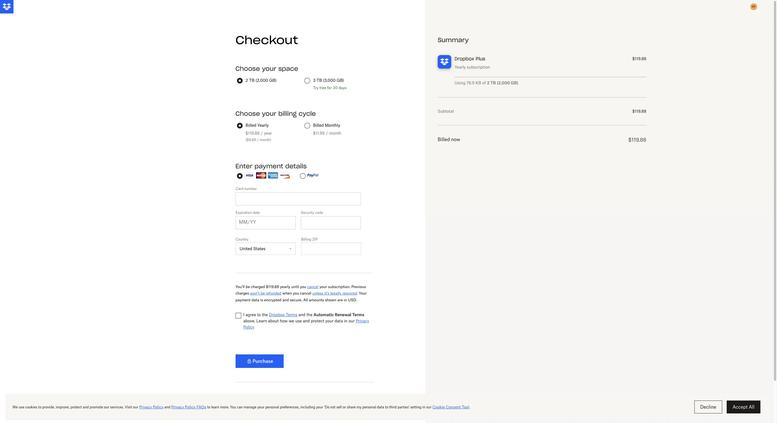 Task type: describe. For each thing, give the bounding box(es) containing it.
how
[[280, 319, 288, 323]]

subtotal
[[438, 109, 454, 114]]

billing
[[301, 237, 311, 241]]

previous
[[351, 284, 366, 289]]

dropbox inside summary list
[[455, 56, 474, 62]]

unless
[[312, 291, 323, 296]]

0 horizontal spatial privacy
[[251, 409, 264, 413]]

subscription
[[467, 65, 490, 69]]

our
[[349, 319, 355, 323]]

billed for billed monthly
[[313, 123, 324, 128]]

in inside i agree to the dropbox terms and the automatic renewal terms above. learn about how we use and protect your data in our
[[344, 319, 347, 323]]

i agree to the dropbox terms and the automatic renewal terms above. learn about how we use and protect your data in our
[[243, 312, 364, 323]]

3 tb (3,000 gb)
[[313, 78, 344, 83]]

amounts
[[309, 298, 324, 302]]

privacy inside privacy policy
[[356, 319, 369, 323]]

legally
[[330, 291, 341, 296]]

policy
[[243, 325, 254, 330]]

. your payment data is encrypted and secure. all amounts shown are in usd.
[[235, 291, 367, 302]]

cancel link
[[307, 284, 318, 289]]

(3,000
[[323, 78, 336, 83]]

(2,000 inside summary list
[[497, 80, 510, 85]]

your subscription. previous charges
[[235, 284, 366, 296]]

0 horizontal spatial terms
[[235, 409, 246, 413]]

checkout
[[235, 33, 298, 47]]

is
[[260, 298, 263, 302]]

privacy policy link
[[243, 319, 369, 330]]

about
[[268, 319, 279, 323]]

required
[[342, 291, 357, 296]]

.
[[357, 291, 358, 296]]

year
[[264, 131, 272, 135]]

data inside i agree to the dropbox terms and the automatic renewal terms above. learn about how we use and protect your data in our
[[335, 319, 343, 323]]

try
[[313, 85, 318, 90]]

billed for billed now
[[438, 137, 450, 142]]

charged
[[251, 284, 265, 289]]

mastercard image
[[256, 172, 266, 179]]

country
[[235, 237, 248, 241]]

2 inside summary list
[[487, 80, 489, 85]]

kp
[[752, 5, 756, 8]]

free
[[319, 85, 326, 90]]

try free for 30 days
[[313, 85, 347, 90]]

1 the from the left
[[262, 312, 268, 317]]

shown
[[325, 298, 336, 302]]

using
[[455, 80, 465, 85]]

dropbox terms link
[[269, 312, 297, 317]]

76.9
[[467, 80, 474, 85]]

refunded
[[266, 291, 281, 296]]

secure.
[[290, 298, 302, 302]]

your up the billed yearly
[[262, 110, 276, 118]]

($9.99
[[246, 138, 256, 142]]

protect
[[311, 319, 324, 323]]

choose for choose your billing cycle
[[235, 110, 260, 118]]

1 horizontal spatial you
[[300, 284, 306, 289]]

i
[[243, 312, 245, 317]]

terms & privacy link
[[235, 407, 264, 415]]

zip
[[312, 237, 318, 241]]

use
[[295, 319, 302, 323]]

billed monthly
[[313, 123, 340, 128]]

$119.88 inside $119.88 / year ($9.99 / month)
[[246, 131, 260, 135]]

renewal
[[335, 312, 351, 317]]

payment inside . your payment data is encrypted and secure. all amounts shown are in usd.
[[235, 298, 251, 302]]

data inside . your payment data is encrypted and secure. all amounts shown are in usd.
[[252, 298, 259, 302]]

/ for month
[[326, 131, 328, 135]]

1 vertical spatial cancel
[[300, 291, 311, 296]]

/ for year
[[261, 131, 263, 135]]

billed now
[[438, 137, 460, 142]]

purchase
[[253, 358, 273, 364]]

yearly
[[280, 284, 290, 289]]

2 tb (2,000 gb)
[[246, 78, 277, 83]]

0 horizontal spatial yearly
[[257, 123, 269, 128]]

month
[[329, 131, 341, 135]]

1 horizontal spatial payment
[[254, 162, 283, 170]]

encrypted
[[264, 298, 281, 302]]

kp button
[[749, 2, 758, 11]]

cycle
[[299, 110, 316, 118]]

now
[[451, 137, 460, 142]]

1 horizontal spatial terms
[[286, 312, 297, 317]]

charges
[[235, 291, 249, 296]]

privacy policy
[[243, 319, 369, 330]]

$119.88 / year ($9.99 / month)
[[246, 131, 272, 142]]

won't be refunded link
[[250, 291, 281, 296]]

unless it's legally required link
[[312, 291, 357, 296]]

billed for billed yearly
[[246, 123, 256, 128]]

$11.99 / month radio
[[304, 123, 310, 128]]

are
[[337, 298, 343, 302]]

choose your billing cycle
[[235, 110, 316, 118]]

billing zip
[[301, 237, 318, 241]]



Task type: vqa. For each thing, say whether or not it's contained in the screenshot.
across
no



Task type: locate. For each thing, give the bounding box(es) containing it.
1 horizontal spatial privacy
[[356, 319, 369, 323]]

your inside i agree to the dropbox terms and the automatic renewal terms above. learn about how we use and protect your data in our
[[325, 319, 333, 323]]

your
[[359, 291, 367, 296]]

0 vertical spatial be
[[246, 284, 250, 289]]

billing
[[278, 110, 297, 118]]

billed up $11.99
[[313, 123, 324, 128]]

1 horizontal spatial 2
[[487, 80, 489, 85]]

0 vertical spatial choose
[[235, 65, 260, 73]]

above.
[[243, 319, 255, 323]]

the
[[262, 312, 268, 317], [306, 312, 312, 317]]

1 horizontal spatial /
[[261, 131, 263, 135]]

and down when
[[282, 298, 289, 302]]

1 vertical spatial privacy
[[251, 409, 264, 413]]

0 vertical spatial cancel
[[307, 284, 318, 289]]

cancel up 'unless'
[[307, 284, 318, 289]]

1 horizontal spatial gb)
[[337, 78, 344, 83]]

details
[[285, 162, 307, 170]]

0 vertical spatial you
[[300, 284, 306, 289]]

/ down billed monthly
[[326, 131, 328, 135]]

(2,000 right of
[[497, 80, 510, 85]]

you'll
[[235, 284, 245, 289]]

1 horizontal spatial (2,000
[[497, 80, 510, 85]]

0 horizontal spatial tb
[[249, 78, 255, 83]]

gb) for 2 tb (2,000 gb)
[[269, 78, 277, 83]]

3
[[313, 78, 316, 83]]

0 vertical spatial yearly
[[455, 65, 466, 69]]

2 horizontal spatial tb
[[490, 80, 496, 85]]

and for encrypted
[[282, 298, 289, 302]]

terms left &
[[235, 409, 246, 413]]

you
[[300, 284, 306, 289], [293, 291, 299, 296]]

dropbox inside i agree to the dropbox terms and the automatic renewal terms above. learn about how we use and protect your data in our
[[269, 312, 285, 317]]

and for terms
[[298, 312, 305, 317]]

using 76.9 kb of 2 tb (2,000 gb)
[[455, 80, 518, 85]]

month)
[[260, 138, 271, 142]]

be
[[246, 284, 250, 289], [261, 291, 265, 296]]

data down renewal
[[335, 319, 343, 323]]

(2,000
[[256, 78, 268, 83], [497, 80, 510, 85]]

terms & privacy
[[235, 409, 264, 413]]

2 horizontal spatial /
[[326, 131, 328, 135]]

0 horizontal spatial the
[[262, 312, 268, 317]]

1 horizontal spatial tb
[[317, 78, 322, 83]]

choose up 2 tb (2,000 gb) radio
[[235, 65, 260, 73]]

until
[[291, 284, 299, 289]]

you'll be charged $119.88 yearly until you cancel
[[235, 284, 318, 289]]

2 TB (2,000 GB) radio
[[237, 78, 242, 83]]

tb right 3
[[317, 78, 322, 83]]

tb for 3
[[317, 78, 322, 83]]

yearly
[[455, 65, 466, 69], [257, 123, 269, 128]]

cancel
[[307, 284, 318, 289], [300, 291, 311, 296]]

/ right ($9.99
[[257, 138, 259, 142]]

data left is
[[252, 298, 259, 302]]

yearly inside summary list
[[455, 65, 466, 69]]

2 horizontal spatial terms
[[352, 312, 364, 317]]

you up secure.
[[293, 291, 299, 296]]

$119.88
[[632, 56, 646, 61], [632, 109, 646, 114], [246, 131, 260, 135], [628, 137, 646, 143], [266, 284, 279, 289]]

dropbox
[[455, 56, 474, 62], [269, 312, 285, 317]]

Billing ZIP text field
[[301, 243, 361, 255]]

billed right "billed yearly" radio
[[246, 123, 256, 128]]

2 vertical spatial and
[[303, 319, 310, 323]]

choose up "billed yearly" radio
[[235, 110, 260, 118]]

1 horizontal spatial billed
[[313, 123, 324, 128]]

0 horizontal spatial gb)
[[269, 78, 277, 83]]

2 choose from the top
[[235, 110, 260, 118]]

choose for choose your space
[[235, 65, 260, 73]]

purchase button
[[235, 355, 284, 368]]

1 horizontal spatial data
[[335, 319, 343, 323]]

days
[[339, 85, 347, 90]]

in inside . your payment data is encrypted and secure. all amounts shown are in usd.
[[344, 298, 347, 302]]

yearly down dropbox plus
[[455, 65, 466, 69]]

and right use
[[303, 319, 310, 323]]

1 vertical spatial and
[[298, 312, 305, 317]]

for
[[327, 85, 332, 90]]

1 vertical spatial data
[[335, 319, 343, 323]]

be right you'll
[[246, 284, 250, 289]]

automatic
[[314, 312, 334, 317]]

payment
[[254, 162, 283, 170], [235, 298, 251, 302]]

billed left now
[[438, 137, 450, 142]]

2 the from the left
[[306, 312, 312, 317]]

$11.99
[[313, 131, 325, 135]]

discover image
[[280, 172, 290, 179]]

yearly up year on the top left
[[257, 123, 269, 128]]

payment up amex icon
[[254, 162, 283, 170]]

summary
[[438, 36, 469, 44]]

1 horizontal spatial the
[[306, 312, 312, 317]]

your down automatic
[[325, 319, 333, 323]]

payment down "charges" at left
[[235, 298, 251, 302]]

1 choose from the top
[[235, 65, 260, 73]]

billed inside summary list
[[438, 137, 450, 142]]

option group
[[235, 172, 374, 186]]

terms up we
[[286, 312, 297, 317]]

0 vertical spatial and
[[282, 298, 289, 302]]

summary list
[[438, 36, 646, 144]]

2 horizontal spatial gb)
[[511, 80, 518, 85]]

be up is
[[261, 291, 265, 296]]

1 vertical spatial dropbox
[[269, 312, 285, 317]]

dropbox plus
[[455, 56, 485, 62]]

and inside . your payment data is encrypted and secure. all amounts shown are in usd.
[[282, 298, 289, 302]]

enter payment details
[[235, 162, 307, 170]]

cancel up all
[[300, 291, 311, 296]]

dropbox up 'about'
[[269, 312, 285, 317]]

1 vertical spatial be
[[261, 291, 265, 296]]

tb right 2 tb (2,000 gb) radio
[[249, 78, 255, 83]]

0 horizontal spatial you
[[293, 291, 299, 296]]

subscription.
[[328, 284, 350, 289]]

and
[[282, 298, 289, 302], [298, 312, 305, 317], [303, 319, 310, 323]]

choose
[[235, 65, 260, 73], [235, 110, 260, 118]]

2 right of
[[487, 80, 489, 85]]

1 vertical spatial you
[[293, 291, 299, 296]]

0 vertical spatial payment
[[254, 162, 283, 170]]

1 vertical spatial in
[[344, 319, 347, 323]]

privacy
[[356, 319, 369, 323], [251, 409, 264, 413]]

the right to
[[262, 312, 268, 317]]

billed
[[246, 123, 256, 128], [313, 123, 324, 128], [438, 137, 450, 142]]

we
[[289, 319, 294, 323]]

0 horizontal spatial billed
[[246, 123, 256, 128]]

0 vertical spatial dropbox
[[455, 56, 474, 62]]

billed yearly
[[246, 123, 269, 128]]

kb
[[476, 80, 481, 85]]

monthly
[[325, 123, 340, 128]]

dropbox up "yearly subscription"
[[455, 56, 474, 62]]

be for won't
[[261, 291, 265, 296]]

choose your space
[[235, 65, 298, 73]]

1 horizontal spatial dropbox
[[455, 56, 474, 62]]

all
[[303, 298, 308, 302]]

space
[[278, 65, 298, 73]]

won't
[[250, 291, 260, 296]]

1 vertical spatial choose
[[235, 110, 260, 118]]

plus
[[476, 56, 485, 62]]

1 horizontal spatial be
[[261, 291, 265, 296]]

2 horizontal spatial billed
[[438, 137, 450, 142]]

agree
[[246, 312, 256, 317]]

(2,000 down choose your space
[[256, 78, 268, 83]]

3 TB (3,000 GB) radio
[[304, 78, 310, 83]]

Billed Yearly radio
[[237, 123, 242, 128]]

your up it's
[[319, 284, 327, 289]]

your inside your subscription. previous charges
[[319, 284, 327, 289]]

to
[[257, 312, 261, 317]]

paypal image
[[307, 173, 318, 178]]

1 vertical spatial payment
[[235, 298, 251, 302]]

tb right of
[[490, 80, 496, 85]]

in left our
[[344, 319, 347, 323]]

0 vertical spatial privacy
[[356, 319, 369, 323]]

progress bar inside summary list
[[455, 76, 646, 78]]

0 horizontal spatial dropbox
[[269, 312, 285, 317]]

1 horizontal spatial yearly
[[455, 65, 466, 69]]

0 horizontal spatial payment
[[235, 298, 251, 302]]

amex image
[[268, 172, 278, 179]]

0 horizontal spatial data
[[252, 298, 259, 302]]

30
[[333, 85, 338, 90]]

tb for 2
[[249, 78, 255, 83]]

usd.
[[348, 298, 357, 302]]

in
[[344, 298, 347, 302], [344, 319, 347, 323]]

in right are
[[344, 298, 347, 302]]

be for you'll
[[246, 284, 250, 289]]

won't be refunded when you cancel unless it's legally required
[[250, 291, 357, 296]]

0 vertical spatial in
[[344, 298, 347, 302]]

0 horizontal spatial 2
[[246, 78, 248, 83]]

you up the won't be refunded when you cancel unless it's legally required
[[300, 284, 306, 289]]

gb)
[[269, 78, 277, 83], [337, 78, 344, 83], [511, 80, 518, 85]]

None radio
[[300, 173, 305, 179]]

tb
[[249, 78, 255, 83], [317, 78, 322, 83], [490, 80, 496, 85]]

it's
[[324, 291, 329, 296]]

0 horizontal spatial (2,000
[[256, 78, 268, 83]]

learn
[[256, 319, 267, 323]]

progress bar
[[455, 76, 646, 78]]

of
[[482, 80, 486, 85]]

the up privacy policy link
[[306, 312, 312, 317]]

terms up our
[[352, 312, 364, 317]]

None radio
[[237, 173, 242, 179]]

privacy right our
[[356, 319, 369, 323]]

&
[[247, 409, 250, 413]]

0 horizontal spatial /
[[257, 138, 259, 142]]

enter
[[235, 162, 252, 170]]

privacy right &
[[251, 409, 264, 413]]

data
[[252, 298, 259, 302], [335, 319, 343, 323]]

yearly subscription
[[455, 65, 490, 69]]

your
[[262, 65, 276, 73], [262, 110, 276, 118], [319, 284, 327, 289], [325, 319, 333, 323]]

/
[[261, 131, 263, 135], [326, 131, 328, 135], [257, 138, 259, 142]]

visa image
[[244, 172, 254, 179]]

/ left year on the top left
[[261, 131, 263, 135]]

your up 2 tb (2,000 gb)
[[262, 65, 276, 73]]

gb) for 3 tb (3,000 gb)
[[337, 78, 344, 83]]

1 vertical spatial yearly
[[257, 123, 269, 128]]

gb) inside summary list
[[511, 80, 518, 85]]

$11.99 / month
[[313, 131, 341, 135]]

2 right 2 tb (2,000 gb) radio
[[246, 78, 248, 83]]

when
[[282, 291, 292, 296]]

0 vertical spatial data
[[252, 298, 259, 302]]

tb inside summary list
[[490, 80, 496, 85]]

and up use
[[298, 312, 305, 317]]

0 horizontal spatial be
[[246, 284, 250, 289]]



